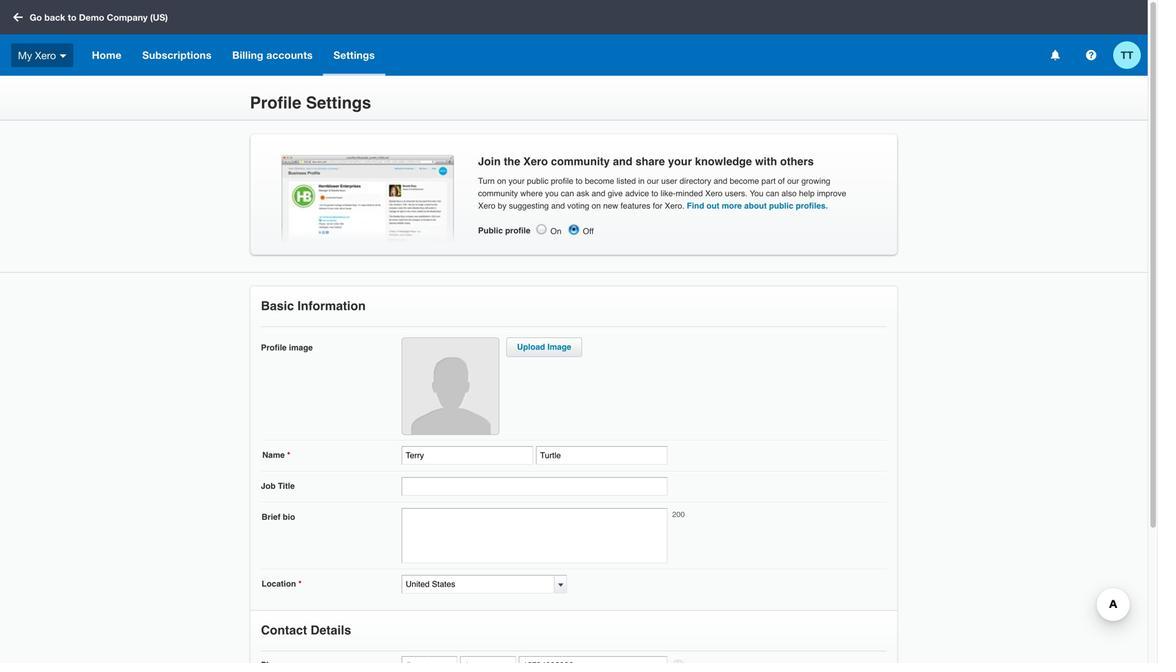Task type: vqa. For each thing, say whether or not it's contained in the screenshot.
topmost profile
yes



Task type: describe. For each thing, give the bounding box(es) containing it.
2 our from the left
[[787, 176, 799, 186]]

information
[[298, 299, 366, 313]]

you
[[545, 189, 559, 199]]

1 horizontal spatial svg image
[[1086, 50, 1097, 60]]

go back to demo company (us)
[[30, 12, 168, 23]]

billing accounts link
[[222, 34, 323, 76]]

directory
[[680, 176, 711, 186]]

join the xero community and share your knowledge with others
[[478, 155, 814, 168]]

2 can from the left
[[766, 189, 779, 199]]

profile for profile settings
[[250, 94, 301, 113]]

settings inside popup button
[[334, 49, 375, 61]]

profile image
[[261, 343, 313, 353]]

basic
[[261, 299, 294, 313]]

Last text field
[[536, 447, 668, 465]]

voting
[[567, 201, 589, 211]]

features
[[621, 201, 651, 211]]

turn
[[478, 176, 495, 186]]

and up listed
[[613, 155, 633, 168]]

xero.
[[665, 201, 685, 211]]

(us)
[[150, 12, 168, 23]]

bio
[[283, 513, 295, 523]]

your inside turn on your public profile to become listed in our user directory and become part of our growing community where you can ask and give advice to like-minded xero users. you can also help improve xero by suggesting and voting on new features for xero.
[[509, 176, 525, 186]]

upload image
[[517, 343, 571, 352]]

home link
[[82, 34, 132, 76]]

2 become from the left
[[730, 176, 759, 186]]

turn on your public profile to become listed in our user directory and become part of our growing community where you can ask and give advice to like-minded xero users. you can also help improve xero by suggesting and voting on new features for xero.
[[478, 176, 847, 211]]

my xero
[[18, 49, 56, 61]]

where
[[520, 189, 543, 199]]

minded
[[676, 189, 703, 199]]

1 horizontal spatial svg image
[[1051, 50, 1060, 60]]

1 vertical spatial settings
[[306, 94, 371, 113]]

by
[[498, 201, 507, 211]]

1 can from the left
[[561, 189, 574, 199]]

out
[[707, 201, 720, 211]]

Location text field
[[402, 576, 555, 594]]

xero right the at the top of page
[[523, 155, 548, 168]]

xero left 'by'
[[478, 201, 496, 211]]

for
[[653, 201, 663, 211]]

in
[[638, 176, 645, 186]]

location
[[262, 580, 296, 589]]

1 become from the left
[[585, 176, 614, 186]]

Off button
[[568, 223, 580, 236]]

new
[[603, 201, 618, 211]]

and down you
[[551, 201, 565, 211]]

knowledge
[[695, 155, 752, 168]]

brief bio
[[262, 513, 295, 523]]

contact details
[[261, 624, 351, 638]]

ask
[[577, 189, 589, 199]]

about
[[744, 201, 767, 211]]

profile inside turn on your public profile to become listed in our user directory and become part of our growing community where you can ask and give advice to like-minded xero users. you can also help improve xero by suggesting and voting on new features for xero.
[[551, 176, 573, 186]]

company
[[107, 12, 148, 23]]

job title
[[261, 482, 295, 492]]

xero up out on the top right of page
[[705, 189, 723, 199]]

users.
[[725, 189, 748, 199]]

find out more about public profiles. link
[[687, 201, 828, 211]]

off
[[583, 227, 594, 236]]

advice
[[625, 189, 649, 199]]

brief
[[262, 513, 280, 523]]

1 vertical spatial public
[[769, 201, 794, 211]]

name
[[262, 451, 285, 461]]

back
[[44, 12, 65, 23]]

2 vertical spatial to
[[652, 189, 658, 199]]

listed
[[617, 176, 636, 186]]

growing
[[802, 176, 831, 186]]

billing accounts
[[232, 49, 313, 61]]

Name text field
[[402, 447, 533, 465]]

1 horizontal spatial community
[[551, 155, 610, 168]]



Task type: locate. For each thing, give the bounding box(es) containing it.
on right turn
[[497, 176, 506, 186]]

0 horizontal spatial community
[[478, 189, 518, 199]]

1 horizontal spatial become
[[730, 176, 759, 186]]

On button
[[535, 223, 548, 236]]

go back to demo company (us) link
[[8, 5, 176, 29]]

our right "of"
[[787, 176, 799, 186]]

settings right accounts
[[334, 49, 375, 61]]

1 horizontal spatial profile
[[551, 176, 573, 186]]

tt button
[[1113, 34, 1148, 76]]

0 horizontal spatial to
[[68, 12, 76, 23]]

demo
[[79, 12, 104, 23]]

billing
[[232, 49, 263, 61]]

banner containing home
[[0, 0, 1148, 76]]

1 horizontal spatial can
[[766, 189, 779, 199]]

0 horizontal spatial become
[[585, 176, 614, 186]]

to
[[68, 12, 76, 23], [576, 176, 583, 186], [652, 189, 658, 199]]

settings button
[[323, 34, 385, 76]]

more
[[722, 201, 742, 211]]

on
[[497, 176, 506, 186], [592, 201, 601, 211]]

can left "ask"
[[561, 189, 574, 199]]

xero
[[35, 49, 56, 61], [523, 155, 548, 168], [705, 189, 723, 199], [478, 201, 496, 211]]

0 horizontal spatial svg image
[[59, 54, 66, 58]]

svg image left the 'tt'
[[1086, 50, 1097, 60]]

to right back
[[68, 12, 76, 23]]

suggesting
[[509, 201, 549, 211]]

accounts
[[266, 49, 313, 61]]

help
[[799, 189, 815, 199]]

svg image
[[1086, 50, 1097, 60], [59, 54, 66, 58]]

200
[[672, 511, 685, 520]]

my xero button
[[0, 34, 82, 76]]

0 horizontal spatial on
[[497, 176, 506, 186]]

upload
[[517, 343, 545, 352]]

1 vertical spatial profile
[[505, 226, 531, 236]]

profile
[[551, 176, 573, 186], [505, 226, 531, 236]]

profile left image at the left bottom of the page
[[261, 343, 287, 353]]

find out more about public profiles.
[[687, 201, 828, 211]]

community up 'by'
[[478, 189, 518, 199]]

also
[[782, 189, 797, 199]]

0 horizontal spatial svg image
[[13, 13, 23, 22]]

0 vertical spatial profile
[[551, 176, 573, 186]]

and right "ask"
[[592, 189, 606, 199]]

svg image inside go back to demo company (us) link
[[13, 13, 23, 22]]

1 horizontal spatial public
[[769, 201, 794, 211]]

details
[[311, 624, 351, 638]]

join
[[478, 155, 501, 168]]

profile up you
[[551, 176, 573, 186]]

0 vertical spatial to
[[68, 12, 76, 23]]

public
[[478, 226, 503, 236]]

profile settings
[[250, 94, 371, 113]]

user
[[661, 176, 677, 186]]

become up give
[[585, 176, 614, 186]]

title
[[278, 482, 295, 492]]

our
[[647, 176, 659, 186], [787, 176, 799, 186]]

public inside turn on your public profile to become listed in our user directory and become part of our growing community where you can ask and give advice to like-minded xero users. you can also help improve xero by suggesting and voting on new features for xero.
[[527, 176, 549, 186]]

your up where
[[509, 176, 525, 186]]

home
[[92, 49, 122, 61]]

subscriptions
[[142, 49, 212, 61]]

with
[[755, 155, 777, 168]]

share
[[636, 155, 665, 168]]

profile left on button
[[505, 226, 531, 236]]

0 vertical spatial public
[[527, 176, 549, 186]]

Area text field
[[460, 657, 516, 664]]

find
[[687, 201, 704, 211]]

2 horizontal spatial to
[[652, 189, 658, 199]]

part
[[762, 176, 776, 186]]

like-
[[661, 189, 676, 199]]

settings down the settings popup button
[[306, 94, 371, 113]]

0 vertical spatial community
[[551, 155, 610, 168]]

others
[[780, 155, 814, 168]]

0 horizontal spatial public
[[527, 176, 549, 186]]

0 vertical spatial settings
[[334, 49, 375, 61]]

community
[[551, 155, 610, 168], [478, 189, 518, 199]]

image
[[548, 343, 571, 352]]

on
[[551, 227, 562, 236]]

improve
[[817, 189, 847, 199]]

0 vertical spatial on
[[497, 176, 506, 186]]

your
[[668, 155, 692, 168], [509, 176, 525, 186]]

0 vertical spatial profile
[[250, 94, 301, 113]]

public profile
[[478, 226, 531, 236]]

your up user
[[668, 155, 692, 168]]

and up users.
[[714, 176, 728, 186]]

become
[[585, 176, 614, 186], [730, 176, 759, 186]]

profiles.
[[796, 201, 828, 211]]

tt
[[1121, 49, 1134, 61]]

1 vertical spatial your
[[509, 176, 525, 186]]

give
[[608, 189, 623, 199]]

1 horizontal spatial on
[[592, 201, 601, 211]]

1 vertical spatial svg image
[[1051, 50, 1060, 60]]

1 vertical spatial on
[[592, 201, 601, 211]]

our right in
[[647, 176, 659, 186]]

0 vertical spatial svg image
[[13, 13, 23, 22]]

0 horizontal spatial can
[[561, 189, 574, 199]]

0 horizontal spatial profile
[[505, 226, 531, 236]]

1 horizontal spatial to
[[576, 176, 583, 186]]

public down also at the top right of page
[[769, 201, 794, 211]]

and
[[613, 155, 633, 168], [714, 176, 728, 186], [592, 189, 606, 199], [551, 201, 565, 211]]

Country text field
[[402, 657, 457, 664]]

1 horizontal spatial our
[[787, 176, 799, 186]]

Brief bio text field
[[402, 509, 668, 564]]

public up where
[[527, 176, 549, 186]]

image
[[289, 343, 313, 353]]

subscriptions link
[[132, 34, 222, 76]]

1 horizontal spatial your
[[668, 155, 692, 168]]

0 horizontal spatial our
[[647, 176, 659, 186]]

can down part
[[766, 189, 779, 199]]

the
[[504, 155, 520, 168]]

you
[[750, 189, 764, 199]]

1 vertical spatial community
[[478, 189, 518, 199]]

my
[[18, 49, 32, 61]]

banner
[[0, 0, 1148, 76]]

1 our from the left
[[647, 176, 659, 186]]

of
[[778, 176, 785, 186]]

go
[[30, 12, 42, 23]]

svg image
[[13, 13, 23, 22], [1051, 50, 1060, 60]]

public
[[527, 176, 549, 186], [769, 201, 794, 211]]

contact
[[261, 624, 307, 638]]

on left new
[[592, 201, 601, 211]]

basic information
[[261, 299, 366, 313]]

svg image inside my xero popup button
[[59, 54, 66, 58]]

xero inside popup button
[[35, 49, 56, 61]]

1 vertical spatial profile
[[261, 343, 287, 353]]

xero right "my"
[[35, 49, 56, 61]]

None text field
[[402, 478, 668, 496]]

become up users.
[[730, 176, 759, 186]]

0 horizontal spatial your
[[509, 176, 525, 186]]

profile down 'billing accounts'
[[250, 94, 301, 113]]

0 vertical spatial your
[[668, 155, 692, 168]]

svg image right 'my xero' at the top left of the page
[[59, 54, 66, 58]]

profile for profile image
[[261, 343, 287, 353]]

Number text field
[[519, 657, 668, 664]]

settings
[[334, 49, 375, 61], [306, 94, 371, 113]]

to inside go back to demo company (us) link
[[68, 12, 76, 23]]

can
[[561, 189, 574, 199], [766, 189, 779, 199]]

community inside turn on your public profile to become listed in our user directory and become part of our growing community where you can ask and give advice to like-minded xero users. you can also help improve xero by suggesting and voting on new features for xero.
[[478, 189, 518, 199]]

upload image button
[[517, 343, 571, 352]]

community up "ask"
[[551, 155, 610, 168]]

job
[[261, 482, 276, 492]]

to up for
[[652, 189, 658, 199]]

profile
[[250, 94, 301, 113], [261, 343, 287, 353]]

to up "ask"
[[576, 176, 583, 186]]

1 vertical spatial to
[[576, 176, 583, 186]]



